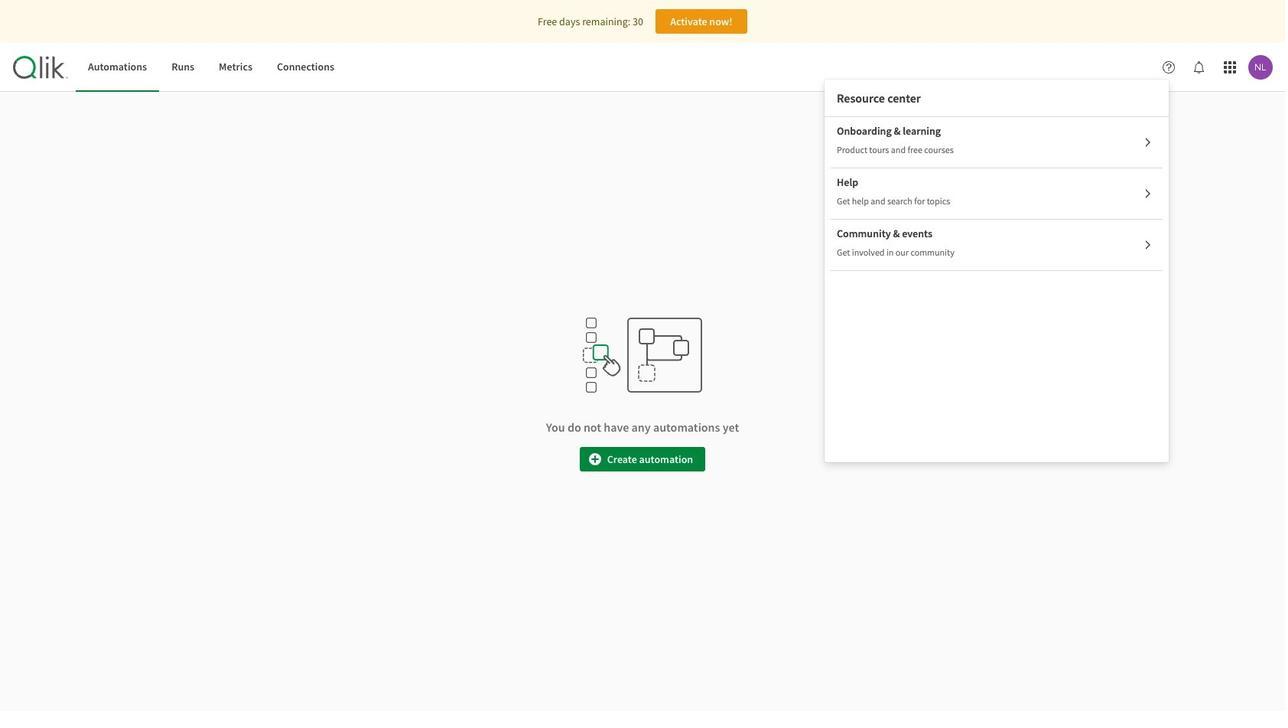 Task type: vqa. For each thing, say whether or not it's contained in the screenshot.
TAB LIST
yes



Task type: describe. For each thing, give the bounding box(es) containing it.
noah lott image
[[1249, 55, 1274, 80]]



Task type: locate. For each thing, give the bounding box(es) containing it.
tab list
[[76, 43, 347, 92]]



